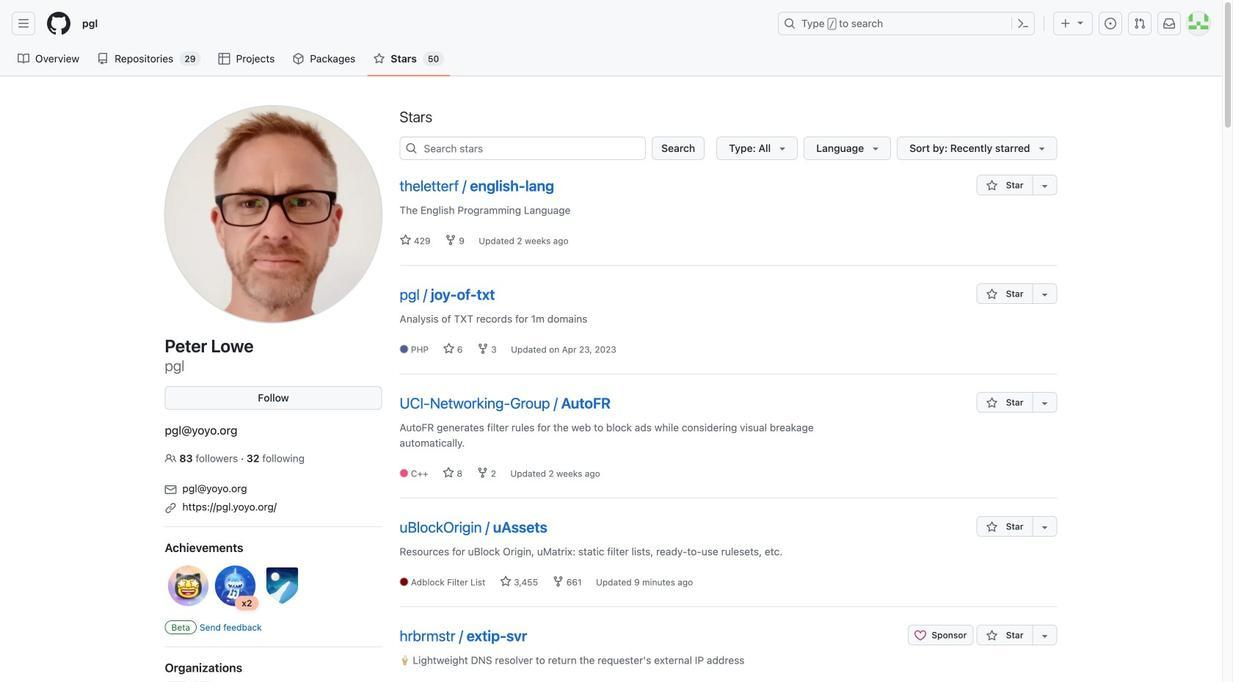 Task type: describe. For each thing, give the bounding box(es) containing it.
0 horizontal spatial triangle down image
[[777, 142, 789, 154]]

add this repository to a list image for middle fork image
[[1039, 397, 1051, 409]]

add this repository to a list image
[[1039, 630, 1051, 642]]

achievement: starstruck image
[[165, 562, 212, 609]]

1 vertical spatial fork image
[[477, 467, 489, 479]]

triangle down image
[[1036, 142, 1048, 154]]

add this repository to a list image for the top fork image
[[1039, 289, 1051, 300]]

feature release label: beta element
[[165, 621, 197, 634]]

email: pgl@yoyo.org element
[[165, 478, 382, 496]]

table image
[[218, 53, 230, 65]]

people image
[[165, 453, 177, 464]]

2 vertical spatial fork image
[[552, 576, 564, 587]]

Follow pgl submit
[[165, 386, 382, 410]]

heart image
[[915, 630, 927, 641]]

issue opened image
[[1105, 18, 1117, 29]]



Task type: vqa. For each thing, say whether or not it's contained in the screenshot.
5th weeks from the top
no



Task type: locate. For each thing, give the bounding box(es) containing it.
1 horizontal spatial triangle down image
[[870, 142, 882, 154]]

triangle down image
[[1075, 17, 1087, 28], [777, 142, 789, 154], [870, 142, 882, 154]]

2 add this repository to a list image from the top
[[1039, 289, 1051, 300]]

star image
[[986, 180, 998, 192], [986, 397, 998, 409], [986, 521, 998, 533], [500, 576, 512, 587], [986, 630, 998, 642]]

link image
[[165, 502, 177, 514]]

fork image
[[477, 343, 489, 355], [477, 467, 489, 479], [552, 576, 564, 587]]

book image
[[18, 53, 29, 65]]

achievement: arctic code vault contributor image
[[259, 562, 306, 609]]

view pgl's full-sized avatar image
[[165, 106, 382, 323]]

notifications image
[[1164, 18, 1176, 29]]

add this repository to a list image
[[1039, 180, 1051, 192], [1039, 289, 1051, 300], [1039, 397, 1051, 409], [1039, 521, 1051, 533]]

0 vertical spatial fork image
[[477, 343, 489, 355]]

4 add this repository to a list image from the top
[[1039, 521, 1051, 533]]

command palette image
[[1018, 18, 1029, 29]]

email: pgl@yoyo.org image
[[165, 484, 177, 496]]

2 horizontal spatial triangle down image
[[1075, 17, 1087, 28]]

plus image
[[1060, 18, 1072, 29]]

3 add this repository to a list image from the top
[[1039, 397, 1051, 409]]

add this repository to a list image for the bottommost fork image
[[1039, 521, 1051, 533]]

fork image
[[445, 234, 457, 246]]

package image
[[292, 53, 304, 65]]

repo image
[[97, 53, 109, 65]]

git pull request image
[[1134, 18, 1146, 29]]

achievement: pull shark image
[[212, 562, 259, 609]]

1 add this repository to a list image from the top
[[1039, 180, 1051, 192]]

homepage image
[[47, 12, 70, 35]]

star image
[[373, 53, 385, 65], [400, 234, 412, 246], [986, 289, 998, 300], [443, 343, 455, 355], [443, 467, 454, 479]]

Search stars search field
[[400, 137, 646, 160]]

search image
[[406, 142, 417, 154]]



